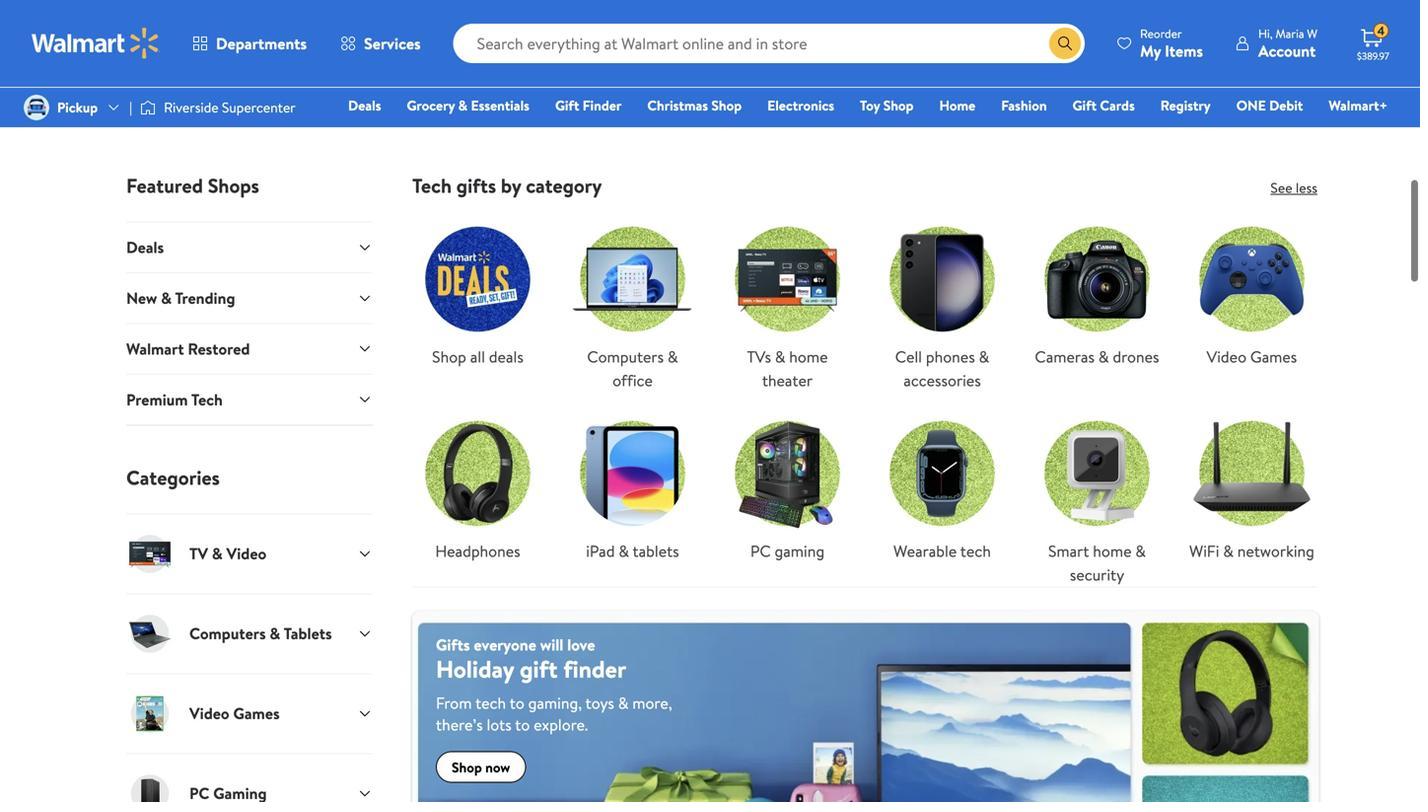Task type: locate. For each thing, give the bounding box(es) containing it.
deals down services "dropdown button" at top
[[348, 96, 381, 115]]

4 1-day shipping from the left
[[718, 39, 789, 55]]

computers up office
[[587, 346, 664, 368]]

computers & tablets
[[189, 623, 332, 644]]

1 vertical spatial video games
[[189, 702, 280, 724]]

walmart
[[126, 338, 184, 360]]

new
[[126, 287, 157, 309]]

& inside computers & office
[[668, 346, 678, 368]]

shop all deals link
[[412, 214, 544, 369]]

2 1- from the left
[[313, 39, 321, 55]]

computers down tv & video
[[189, 623, 266, 644]]

video games for video games link
[[1207, 346, 1298, 368]]

0 horizontal spatial gift
[[555, 96, 579, 115]]

day right 3+
[[1140, 11, 1157, 28]]

0 horizontal spatial  image
[[24, 95, 49, 120]]

gift finder link
[[546, 95, 631, 116]]

gift cards
[[1073, 96, 1135, 115]]

tech gifts by category
[[412, 172, 602, 199]]

0 horizontal spatial computers
[[189, 623, 266, 644]]

delivery up electronics link on the top right of the page
[[764, 11, 807, 28]]

pickup up christmas shop
[[718, 11, 752, 28]]

video games inside dropdown button
[[189, 702, 280, 724]]

1 horizontal spatial computers
[[587, 346, 664, 368]]

 image
[[24, 95, 49, 120], [140, 98, 156, 117]]

1-day shipping up 'deals' link
[[313, 39, 384, 55]]

tv & video button
[[126, 513, 373, 593]]

3 1- from the left
[[516, 39, 524, 55]]

video down computers & tablets dropdown button at bottom left
[[189, 702, 229, 724]]

pickup left |
[[57, 98, 98, 117]]

1 vertical spatial tech
[[476, 692, 506, 714]]

video right tv
[[227, 543, 267, 564]]

0 vertical spatial video
[[1207, 346, 1247, 368]]

& inside tvs & home theater
[[775, 346, 786, 368]]

1 horizontal spatial tech
[[412, 172, 452, 199]]

accessories
[[904, 370, 981, 391]]

love
[[567, 634, 595, 656]]

1 horizontal spatial deals
[[348, 96, 381, 115]]

0 vertical spatial deals
[[348, 96, 381, 115]]

1 vertical spatial home
[[1093, 540, 1132, 562]]

Walmart Site-Wide search field
[[453, 24, 1085, 63]]

& for wifi & networking
[[1224, 540, 1234, 562]]

grocery & essentials
[[407, 96, 530, 115]]

cell phones & accessories link
[[877, 214, 1008, 392]]

featured
[[126, 172, 203, 199]]

1-day shipping up gift finder
[[516, 39, 587, 55]]

1 vertical spatial video
[[227, 543, 267, 564]]

1 vertical spatial computers
[[189, 623, 266, 644]]

video for video games link
[[1207, 346, 1247, 368]]

tech left gifts
[[412, 172, 452, 199]]

smart
[[1049, 540, 1090, 562]]

services
[[364, 33, 421, 54]]

pc gaming link
[[722, 408, 853, 563]]

1-day shipping
[[110, 39, 182, 55], [313, 39, 384, 55], [516, 39, 587, 55], [718, 39, 789, 55]]

essentials
[[471, 96, 530, 115]]

1 vertical spatial games
[[233, 702, 280, 724]]

shipping up electronics link on the top right of the page
[[747, 39, 789, 55]]

$389.97
[[1357, 49, 1390, 63]]

1 horizontal spatial home
[[1093, 540, 1132, 562]]

list containing shop all deals
[[401, 198, 1330, 587]]

christmas shop
[[647, 96, 742, 115]]

registry link
[[1152, 95, 1220, 116]]

pc gaming
[[751, 540, 825, 562]]

2 horizontal spatial delivery
[[967, 11, 1010, 28]]

games for "video games" dropdown button
[[233, 702, 280, 724]]

tablets
[[284, 623, 332, 644]]

1 horizontal spatial tech
[[961, 540, 991, 562]]

less
[[1296, 178, 1318, 197]]

games inside list
[[1251, 346, 1298, 368]]

ipad & tablets
[[586, 540, 679, 562]]

hi, maria w account
[[1259, 25, 1318, 62]]

computers inside dropdown button
[[189, 623, 266, 644]]

& right tv
[[212, 543, 223, 564]]

1 vertical spatial tech
[[191, 389, 223, 410]]

video for "video games" dropdown button
[[189, 702, 229, 724]]

one
[[1237, 96, 1266, 115]]

gifts
[[457, 172, 496, 199]]

from
[[436, 692, 472, 714]]

tech
[[961, 540, 991, 562], [476, 692, 506, 714]]

headphones link
[[412, 408, 544, 563]]

smart home & security link
[[1032, 408, 1163, 587]]

1 horizontal spatial  image
[[140, 98, 156, 117]]

gift left finder
[[555, 96, 579, 115]]

maria
[[1276, 25, 1305, 42]]

shipping up riverside
[[139, 39, 182, 55]]

tech inside dropdown button
[[191, 389, 223, 410]]

tech inside gifts everyone will love holiday gift finder from tech to gaming, toys & more, there's lots to explore.
[[476, 692, 506, 714]]

shop right toy
[[884, 96, 914, 115]]

tech inside list
[[961, 540, 991, 562]]

networking
[[1238, 540, 1315, 562]]

0 horizontal spatial home
[[789, 346, 828, 368]]

0 horizontal spatial tech
[[191, 389, 223, 410]]

 image down 'walmart' image
[[24, 95, 49, 120]]

0 vertical spatial games
[[1251, 346, 1298, 368]]

registry
[[1161, 96, 1211, 115]]

tech right wearable
[[961, 540, 991, 562]]

& left tvs at the right of page
[[668, 346, 678, 368]]

 image right |
[[140, 98, 156, 117]]

grocery
[[407, 96, 455, 115]]

gift inside gift finder link
[[555, 96, 579, 115]]

& right wifi
[[1224, 540, 1234, 562]]

3 delivery from the left
[[967, 11, 1010, 28]]

video right drones
[[1207, 346, 1247, 368]]

0 horizontal spatial deals
[[126, 236, 164, 258]]

& for tvs & home theater
[[775, 346, 786, 368]]

1 horizontal spatial delivery
[[764, 11, 807, 28]]

1 horizontal spatial video games
[[1207, 346, 1298, 368]]

riverside supercenter
[[164, 98, 296, 117]]

gift inside gift cards link
[[1073, 96, 1097, 115]]

video games link
[[1187, 214, 1318, 369]]

1 delivery from the left
[[562, 11, 604, 28]]

shop right christmas
[[712, 96, 742, 115]]

cards
[[1100, 96, 1135, 115]]

tech right from
[[476, 692, 506, 714]]

day
[[1140, 11, 1157, 28], [119, 39, 136, 55], [321, 39, 339, 55], [524, 39, 542, 55], [727, 39, 744, 55]]

1 horizontal spatial gift
[[1073, 96, 1097, 115]]

computers inside computers & office
[[587, 346, 664, 368]]

departments button
[[176, 20, 324, 67]]

delivery up home link
[[967, 11, 1010, 28]]

tv
[[189, 543, 208, 564]]

list
[[401, 198, 1330, 587]]

walmart restored
[[126, 338, 250, 360]]

& right the toys on the bottom
[[618, 692, 629, 714]]

day up christmas shop
[[727, 39, 744, 55]]

1 vertical spatial deals
[[126, 236, 164, 258]]

tech right premium
[[191, 389, 223, 410]]

gift for gift finder
[[555, 96, 579, 115]]

services button
[[324, 20, 438, 67]]

1 gift from the left
[[555, 96, 579, 115]]

computers & office
[[587, 346, 678, 391]]

& right new
[[161, 287, 172, 309]]

deals
[[348, 96, 381, 115], [126, 236, 164, 258]]

cameras & drones
[[1035, 346, 1160, 368]]

0 vertical spatial video games
[[1207, 346, 1298, 368]]

0 horizontal spatial video games
[[189, 702, 280, 724]]

delivery
[[562, 11, 604, 28], [764, 11, 807, 28], [967, 11, 1010, 28]]

categories
[[126, 463, 220, 491]]

departments
[[216, 33, 307, 54]]

computers for computers & tablets
[[189, 623, 266, 644]]

 image for pickup
[[24, 95, 49, 120]]

home
[[789, 346, 828, 368], [1093, 540, 1132, 562]]

shop left all
[[432, 346, 467, 368]]

home inside tvs & home theater
[[789, 346, 828, 368]]

gift finder
[[555, 96, 622, 115]]

0 vertical spatial home
[[789, 346, 828, 368]]

games inside dropdown button
[[233, 702, 280, 724]]

delivery up gift finder
[[562, 11, 604, 28]]

account
[[1259, 40, 1316, 62]]

one debit link
[[1228, 95, 1312, 116]]

w
[[1308, 25, 1318, 42]]

one debit
[[1237, 96, 1304, 115]]

0 vertical spatial computers
[[587, 346, 664, 368]]

reorder my items
[[1141, 25, 1204, 62]]

& right tvs at the right of page
[[775, 346, 786, 368]]

home up security
[[1093, 540, 1132, 562]]

home up theater
[[789, 346, 828, 368]]

& right ipad
[[619, 540, 629, 562]]

& left wifi
[[1136, 540, 1146, 562]]

to left the gaming,
[[510, 692, 525, 714]]

& for computers & office
[[668, 346, 678, 368]]

0 horizontal spatial tech
[[476, 692, 506, 714]]

deals up new
[[126, 236, 164, 258]]

trending
[[175, 287, 235, 309]]

1-day shipping up |
[[110, 39, 182, 55]]

shop left now
[[452, 758, 482, 777]]

0 horizontal spatial games
[[233, 702, 280, 724]]

0 vertical spatial tech
[[412, 172, 452, 199]]

pickup up |
[[110, 11, 145, 28]]

1-
[[110, 39, 119, 55], [313, 39, 321, 55], [516, 39, 524, 55], [718, 39, 727, 55]]

tech
[[412, 172, 452, 199], [191, 389, 223, 410]]

1-day shipping up electronics link on the top right of the page
[[718, 39, 789, 55]]

pickup up the home
[[921, 11, 955, 28]]

pickup
[[110, 11, 145, 28], [516, 11, 550, 28], [718, 11, 752, 28], [921, 11, 955, 28], [57, 98, 98, 117]]

drones
[[1113, 346, 1160, 368]]

cell phones & accessories
[[896, 346, 990, 391]]

2 gift from the left
[[1073, 96, 1097, 115]]

wifi & networking
[[1190, 540, 1315, 562]]

restored
[[188, 338, 250, 360]]

& left tablets in the left bottom of the page
[[270, 623, 280, 644]]

0 horizontal spatial delivery
[[562, 11, 604, 28]]

video games inside list
[[1207, 346, 1298, 368]]

by
[[501, 172, 521, 199]]

grocery & essentials link
[[398, 95, 539, 116]]

gift
[[520, 653, 558, 686]]

holiday
[[436, 653, 514, 686]]

& right phones
[[979, 346, 990, 368]]

& right grocery
[[458, 96, 468, 115]]

walmart+ link
[[1320, 95, 1397, 116]]

shipping up items at the right top
[[1160, 11, 1202, 28]]

toy
[[860, 96, 880, 115]]

2 vertical spatial video
[[189, 702, 229, 724]]

shop inside "link"
[[452, 758, 482, 777]]

0 vertical spatial tech
[[961, 540, 991, 562]]

1 horizontal spatial games
[[1251, 346, 1298, 368]]

hi,
[[1259, 25, 1273, 42]]

gift left cards
[[1073, 96, 1097, 115]]

& left drones
[[1099, 346, 1109, 368]]

cameras & drones link
[[1032, 214, 1163, 369]]

& for ipad & tablets
[[619, 540, 629, 562]]



Task type: vqa. For each thing, say whether or not it's contained in the screenshot.
Essentials
yes



Task type: describe. For each thing, give the bounding box(es) containing it.
to right lots
[[515, 714, 530, 736]]

home inside smart home & security
[[1093, 540, 1132, 562]]

3 1-day shipping from the left
[[516, 39, 587, 55]]

see less button
[[1271, 178, 1318, 197]]

gaming
[[775, 540, 825, 562]]

everyone
[[474, 634, 537, 656]]

4 1- from the left
[[718, 39, 727, 55]]

& inside smart home & security
[[1136, 540, 1146, 562]]

deals link
[[339, 95, 390, 116]]

see
[[1271, 178, 1293, 197]]

items
[[1165, 40, 1204, 62]]

 image for riverside supercenter
[[140, 98, 156, 117]]

gift for gift cards
[[1073, 96, 1097, 115]]

shop inside list
[[432, 346, 467, 368]]

riverside
[[164, 98, 219, 117]]

& for grocery & essentials
[[458, 96, 468, 115]]

tvs
[[747, 346, 771, 368]]

wearable
[[894, 540, 957, 562]]

reorder
[[1141, 25, 1182, 42]]

tablets
[[633, 540, 679, 562]]

premium tech
[[126, 389, 223, 410]]

supercenter
[[222, 98, 296, 117]]

day up |
[[119, 39, 136, 55]]

finder
[[563, 653, 627, 686]]

ipad & tablets link
[[567, 408, 698, 563]]

computers for computers & office
[[587, 346, 664, 368]]

home
[[940, 96, 976, 115]]

4
[[1378, 22, 1385, 39]]

smart home & security
[[1049, 540, 1146, 586]]

tvs & home theater
[[747, 346, 828, 391]]

fashion
[[1002, 96, 1047, 115]]

category
[[526, 172, 602, 199]]

shipping up 'deals' link
[[342, 39, 384, 55]]

electronics
[[768, 96, 835, 115]]

|
[[129, 98, 132, 117]]

tv & video
[[189, 543, 267, 564]]

gaming,
[[528, 692, 582, 714]]

now
[[485, 758, 510, 777]]

more,
[[633, 692, 672, 714]]

1 1-day shipping from the left
[[110, 39, 182, 55]]

1 1- from the left
[[110, 39, 119, 55]]

day up 'essentials'
[[524, 39, 542, 55]]

finder
[[583, 96, 622, 115]]

toy shop
[[860, 96, 914, 115]]

all
[[470, 346, 485, 368]]

office
[[613, 370, 653, 391]]

premium tech button
[[126, 374, 373, 424]]

walmart image
[[32, 28, 160, 59]]

fashion link
[[993, 95, 1056, 116]]

headphones
[[435, 540, 521, 562]]

deals inside dropdown button
[[126, 236, 164, 258]]

& inside cell phones & accessories
[[979, 346, 990, 368]]

new & trending button
[[126, 272, 373, 323]]

2 delivery from the left
[[764, 11, 807, 28]]

shop now link
[[436, 751, 526, 783]]

my
[[1141, 40, 1161, 62]]

& for cameras & drones
[[1099, 346, 1109, 368]]

tvs & home theater link
[[722, 214, 853, 392]]

2 1-day shipping from the left
[[313, 39, 384, 55]]

day left services
[[321, 39, 339, 55]]

shop all deals
[[432, 346, 524, 368]]

& for new & trending
[[161, 287, 172, 309]]

search icon image
[[1058, 36, 1073, 51]]

gifts
[[436, 634, 470, 656]]

christmas
[[647, 96, 708, 115]]

computers & office link
[[567, 214, 698, 392]]

pickup up 'essentials'
[[516, 11, 550, 28]]

wearable tech
[[894, 540, 991, 562]]

electronics link
[[759, 95, 844, 116]]

home link
[[931, 95, 985, 116]]

theater
[[762, 370, 813, 391]]

premium
[[126, 389, 188, 410]]

new & trending
[[126, 287, 235, 309]]

games for video games link
[[1251, 346, 1298, 368]]

toy shop link
[[851, 95, 923, 116]]

video games for "video games" dropdown button
[[189, 702, 280, 724]]

shop now
[[452, 758, 510, 777]]

Search search field
[[453, 24, 1085, 63]]

cell
[[896, 346, 922, 368]]

3+
[[1123, 11, 1137, 28]]

there's
[[436, 714, 483, 736]]

& inside gifts everyone will love holiday gift finder from tech to gaming, toys & more, there's lots to explore.
[[618, 692, 629, 714]]

& for computers & tablets
[[270, 623, 280, 644]]

& for tv & video
[[212, 543, 223, 564]]

phones
[[926, 346, 975, 368]]

gifts everyone will love holiday gift finder from tech to gaming, toys & more, there's lots to explore.
[[436, 634, 672, 736]]

shipping up gift finder
[[544, 39, 587, 55]]

deals
[[489, 346, 524, 368]]

explore.
[[534, 714, 588, 736]]

pc
[[751, 540, 771, 562]]

featured shops
[[126, 172, 259, 199]]

lots
[[487, 714, 512, 736]]

wifi
[[1190, 540, 1220, 562]]

shops
[[208, 172, 259, 199]]



